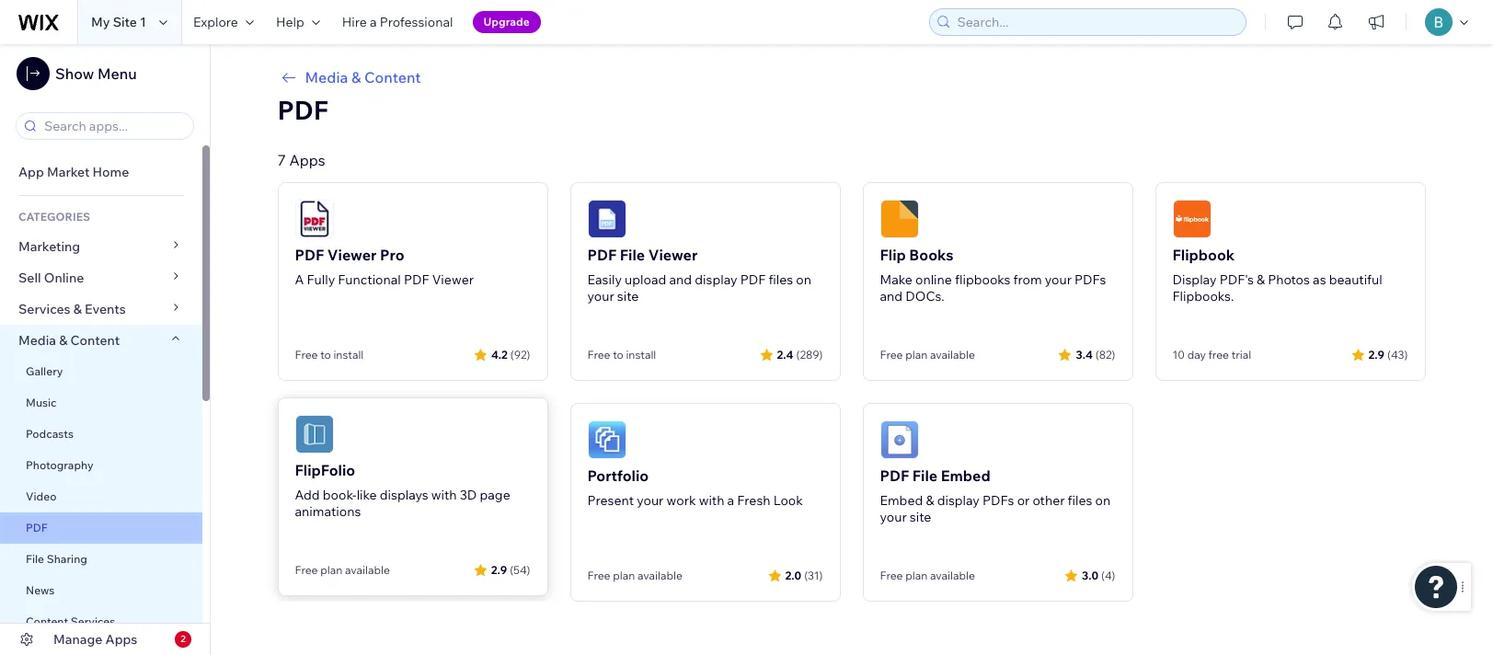 Task type: locate. For each thing, give the bounding box(es) containing it.
site
[[617, 288, 639, 305], [910, 509, 932, 526]]

1 horizontal spatial free to install
[[588, 348, 656, 362]]

app market home
[[18, 164, 129, 180]]

available down work
[[638, 569, 683, 583]]

1 horizontal spatial apps
[[289, 151, 325, 169]]

content down news on the left of the page
[[26, 615, 68, 629]]

a inside portfolio present your work with a fresh look
[[728, 492, 735, 509]]

1 vertical spatial files
[[1068, 492, 1093, 509]]

& inside flipbook display pdf's & photos as beautiful flipbooks.
[[1257, 271, 1265, 288]]

media & content down services & events at the top left of the page
[[18, 332, 120, 349]]

1 horizontal spatial site
[[910, 509, 932, 526]]

and inside the 'flip books make online flipbooks from your pdfs and docs.'
[[880, 288, 903, 305]]

1 horizontal spatial media & content
[[305, 68, 421, 87]]

services & events
[[18, 301, 126, 318]]

app
[[18, 164, 44, 180]]

1 horizontal spatial viewer
[[432, 271, 474, 288]]

0 horizontal spatial with
[[431, 487, 457, 503]]

0 vertical spatial apps
[[289, 151, 325, 169]]

site down pdf file viewer logo
[[617, 288, 639, 305]]

pdf link
[[0, 513, 202, 544]]

available for make
[[930, 348, 975, 362]]

to down easily in the top of the page
[[613, 348, 624, 362]]

music link
[[0, 387, 202, 419]]

free down "make"
[[880, 348, 903, 362]]

your inside portfolio present your work with a fresh look
[[637, 492, 664, 509]]

plan for your
[[613, 569, 635, 583]]

install for file
[[626, 348, 656, 362]]

1 vertical spatial file
[[913, 467, 938, 485]]

install
[[334, 348, 364, 362], [626, 348, 656, 362]]

free to install
[[295, 348, 364, 362], [588, 348, 656, 362]]

display
[[1173, 271, 1217, 288]]

files inside pdf file viewer easily upload and display pdf files on your site
[[769, 271, 794, 288]]

to
[[320, 348, 331, 362], [613, 348, 624, 362]]

1 horizontal spatial with
[[699, 492, 725, 509]]

on
[[796, 271, 812, 288], [1096, 492, 1111, 509]]

free to install for file
[[588, 348, 656, 362]]

apps right the 7
[[289, 151, 325, 169]]

and left docs.
[[880, 288, 903, 305]]

available
[[930, 348, 975, 362], [345, 563, 390, 577], [638, 569, 683, 583], [930, 569, 975, 583]]

2 vertical spatial content
[[26, 615, 68, 629]]

0 horizontal spatial media & content
[[18, 332, 120, 349]]

0 horizontal spatial display
[[695, 271, 738, 288]]

1 vertical spatial a
[[728, 492, 735, 509]]

1 horizontal spatial and
[[880, 288, 903, 305]]

1 horizontal spatial 2.9
[[1369, 347, 1385, 361]]

&
[[352, 68, 361, 87], [1257, 271, 1265, 288], [73, 301, 82, 318], [59, 332, 68, 349], [926, 492, 935, 509]]

embed
[[941, 467, 991, 485], [880, 492, 923, 509]]

1 vertical spatial site
[[910, 509, 932, 526]]

file up news on the left of the page
[[26, 552, 44, 566]]

1 horizontal spatial to
[[613, 348, 624, 362]]

your left upload
[[588, 288, 614, 305]]

0 horizontal spatial a
[[370, 14, 377, 30]]

0 vertical spatial file
[[620, 246, 645, 264]]

1 vertical spatial 2.9
[[491, 563, 507, 577]]

portfolio logo image
[[588, 421, 626, 459]]

with right work
[[699, 492, 725, 509]]

0 vertical spatial display
[[695, 271, 738, 288]]

free
[[295, 348, 318, 362], [588, 348, 611, 362], [880, 348, 903, 362], [295, 563, 318, 577], [588, 569, 611, 583], [880, 569, 903, 583]]

2 horizontal spatial file
[[913, 467, 938, 485]]

1 vertical spatial content
[[70, 332, 120, 349]]

on up 2.4 (289)
[[796, 271, 812, 288]]

pdf
[[277, 94, 329, 126], [295, 246, 324, 264], [588, 246, 617, 264], [404, 271, 429, 288], [741, 271, 766, 288], [880, 467, 909, 485], [26, 521, 48, 535]]

1 free to install from the left
[[295, 348, 364, 362]]

display
[[695, 271, 738, 288], [937, 492, 980, 509]]

services & events link
[[0, 294, 202, 325]]

a right hire
[[370, 14, 377, 30]]

0 vertical spatial pdfs
[[1075, 271, 1107, 288]]

plan
[[906, 348, 928, 362], [320, 563, 343, 577], [613, 569, 635, 583], [906, 569, 928, 583]]

your left work
[[637, 492, 664, 509]]

1 horizontal spatial on
[[1096, 492, 1111, 509]]

file for viewer
[[620, 246, 645, 264]]

file for embed
[[913, 467, 938, 485]]

1 vertical spatial media & content
[[18, 332, 120, 349]]

pdfs right "from"
[[1075, 271, 1107, 288]]

0 horizontal spatial 2.9
[[491, 563, 507, 577]]

0 horizontal spatial to
[[320, 348, 331, 362]]

plan for embed
[[906, 569, 928, 583]]

files up '2.4' at bottom right
[[769, 271, 794, 288]]

(82)
[[1096, 347, 1116, 361]]

content up gallery link
[[70, 332, 120, 349]]

free down present
[[588, 569, 611, 583]]

0 horizontal spatial on
[[796, 271, 812, 288]]

animations
[[295, 503, 361, 520]]

0 horizontal spatial media
[[18, 332, 56, 349]]

show
[[55, 64, 94, 83]]

sharing
[[47, 552, 87, 566]]

display left the or
[[937, 492, 980, 509]]

available down animations at the bottom
[[345, 563, 390, 577]]

1 horizontal spatial embed
[[941, 467, 991, 485]]

services
[[18, 301, 70, 318], [71, 615, 115, 629]]

site down the pdf file embed  logo
[[910, 509, 932, 526]]

free to install down easily in the top of the page
[[588, 348, 656, 362]]

pdfs left the or
[[983, 492, 1015, 509]]

show menu
[[55, 64, 137, 83]]

explore
[[193, 14, 238, 30]]

media
[[305, 68, 348, 87], [18, 332, 56, 349]]

photography link
[[0, 450, 202, 481]]

0 vertical spatial on
[[796, 271, 812, 288]]

display right upload
[[695, 271, 738, 288]]

easily
[[588, 271, 622, 288]]

install down upload
[[626, 348, 656, 362]]

your right "from"
[[1045, 271, 1072, 288]]

media & content
[[305, 68, 421, 87], [18, 332, 120, 349]]

apps right "manage"
[[105, 631, 137, 648]]

1 vertical spatial services
[[71, 615, 115, 629]]

on right other
[[1096, 492, 1111, 509]]

1 horizontal spatial media
[[305, 68, 348, 87]]

your down the pdf file embed  logo
[[880, 509, 907, 526]]

content
[[365, 68, 421, 87], [70, 332, 120, 349], [26, 615, 68, 629]]

0 vertical spatial media & content
[[305, 68, 421, 87]]

video
[[26, 490, 57, 503]]

file up upload
[[620, 246, 645, 264]]

trial
[[1232, 348, 1252, 362]]

2 install from the left
[[626, 348, 656, 362]]

display inside pdf file viewer easily upload and display pdf files on your site
[[695, 271, 738, 288]]

free plan available for book-
[[295, 563, 390, 577]]

0 horizontal spatial install
[[334, 348, 364, 362]]

1 horizontal spatial media & content link
[[277, 66, 1426, 88]]

1 vertical spatial on
[[1096, 492, 1111, 509]]

your
[[1045, 271, 1072, 288], [588, 288, 614, 305], [637, 492, 664, 509], [880, 509, 907, 526]]

0 horizontal spatial site
[[617, 288, 639, 305]]

2 horizontal spatial viewer
[[649, 246, 698, 264]]

0 horizontal spatial pdfs
[[983, 492, 1015, 509]]

viewer up upload
[[649, 246, 698, 264]]

books
[[910, 246, 954, 264]]

1 vertical spatial apps
[[105, 631, 137, 648]]

free plan available
[[880, 348, 975, 362], [295, 563, 390, 577], [588, 569, 683, 583], [880, 569, 975, 583]]

media down hire
[[305, 68, 348, 87]]

0 vertical spatial content
[[365, 68, 421, 87]]

fully
[[307, 271, 335, 288]]

1 horizontal spatial a
[[728, 492, 735, 509]]

app market home link
[[0, 156, 202, 188]]

0 vertical spatial 2.9
[[1369, 347, 1385, 361]]

2.9 for flipfolio
[[491, 563, 507, 577]]

0 vertical spatial services
[[18, 301, 70, 318]]

free plan available for your
[[588, 569, 683, 583]]

available for book-
[[345, 563, 390, 577]]

with left "3d"
[[431, 487, 457, 503]]

0 horizontal spatial file
[[26, 552, 44, 566]]

site inside pdf file embed embed & display pdfs or other files on your site
[[910, 509, 932, 526]]

file
[[620, 246, 645, 264], [913, 467, 938, 485], [26, 552, 44, 566]]

0 horizontal spatial free to install
[[295, 348, 364, 362]]

2 free to install from the left
[[588, 348, 656, 362]]

show menu button
[[17, 57, 137, 90]]

free for flipfolio
[[295, 563, 318, 577]]

available down docs.
[[930, 348, 975, 362]]

0 vertical spatial media & content link
[[277, 66, 1426, 88]]

3.4
[[1076, 347, 1093, 361]]

apps inside "sidebar" element
[[105, 631, 137, 648]]

1 horizontal spatial pdfs
[[1075, 271, 1107, 288]]

file down the pdf file embed  logo
[[913, 467, 938, 485]]

book-
[[323, 487, 357, 503]]

2 to from the left
[[613, 348, 624, 362]]

viewer
[[327, 246, 377, 264], [649, 246, 698, 264], [432, 271, 474, 288]]

4.2 (92)
[[491, 347, 531, 361]]

0 horizontal spatial files
[[769, 271, 794, 288]]

pdfs inside the 'flip books make online flipbooks from your pdfs and docs.'
[[1075, 271, 1107, 288]]

1 horizontal spatial display
[[937, 492, 980, 509]]

2.9 left (43)
[[1369, 347, 1385, 361]]

(289)
[[797, 347, 823, 361]]

1 vertical spatial embed
[[880, 492, 923, 509]]

free to install down fully on the left of page
[[295, 348, 364, 362]]

2 vertical spatial file
[[26, 552, 44, 566]]

services down the sell online
[[18, 301, 70, 318]]

viewer right functional
[[432, 271, 474, 288]]

1 vertical spatial media
[[18, 332, 56, 349]]

marketing link
[[0, 231, 202, 262]]

to down fully on the left of page
[[320, 348, 331, 362]]

2.9
[[1369, 347, 1385, 361], [491, 563, 507, 577]]

media & content down hire
[[305, 68, 421, 87]]

help button
[[265, 0, 331, 44]]

or
[[1018, 492, 1030, 509]]

media & content inside "sidebar" element
[[18, 332, 120, 349]]

(43)
[[1388, 347, 1409, 361]]

2.4 (289)
[[777, 347, 823, 361]]

pro
[[380, 246, 405, 264]]

2 horizontal spatial content
[[365, 68, 421, 87]]

0 vertical spatial a
[[370, 14, 377, 30]]

1 to from the left
[[320, 348, 331, 362]]

available for embed
[[930, 569, 975, 583]]

1 horizontal spatial files
[[1068, 492, 1093, 509]]

available down pdf file embed embed & display pdfs or other files on your site
[[930, 569, 975, 583]]

my
[[91, 14, 110, 30]]

file inside pdf file viewer easily upload and display pdf files on your site
[[620, 246, 645, 264]]

0 horizontal spatial apps
[[105, 631, 137, 648]]

services up manage apps
[[71, 615, 115, 629]]

media inside "sidebar" element
[[18, 332, 56, 349]]

(92)
[[511, 347, 531, 361]]

file inside pdf file embed embed & display pdfs or other files on your site
[[913, 467, 938, 485]]

1 vertical spatial media & content link
[[0, 325, 202, 356]]

install down functional
[[334, 348, 364, 362]]

content down hire a professional
[[365, 68, 421, 87]]

1 install from the left
[[334, 348, 364, 362]]

0 vertical spatial site
[[617, 288, 639, 305]]

0 vertical spatial files
[[769, 271, 794, 288]]

functional
[[338, 271, 401, 288]]

pdfs inside pdf file embed embed & display pdfs or other files on your site
[[983, 492, 1015, 509]]

free right (31)
[[880, 569, 903, 583]]

1 horizontal spatial file
[[620, 246, 645, 264]]

a left fresh
[[728, 492, 735, 509]]

free for flip books
[[880, 348, 903, 362]]

free for portfolio
[[588, 569, 611, 583]]

1 vertical spatial display
[[937, 492, 980, 509]]

viewer up functional
[[327, 246, 377, 264]]

3.0 (4)
[[1082, 568, 1116, 582]]

displays
[[380, 487, 429, 503]]

to for file
[[613, 348, 624, 362]]

with
[[431, 487, 457, 503], [699, 492, 725, 509]]

and inside pdf file viewer easily upload and display pdf files on your site
[[670, 271, 692, 288]]

free down a on the left
[[295, 348, 318, 362]]

1 vertical spatial pdfs
[[983, 492, 1015, 509]]

0 horizontal spatial and
[[670, 271, 692, 288]]

free down easily in the top of the page
[[588, 348, 611, 362]]

pdf file viewer logo image
[[588, 200, 626, 238]]

free down animations at the bottom
[[295, 563, 318, 577]]

events
[[85, 301, 126, 318]]

1 horizontal spatial install
[[626, 348, 656, 362]]

to for viewer
[[320, 348, 331, 362]]

podcasts
[[26, 427, 74, 441]]

files right other
[[1068, 492, 1093, 509]]

2.9 left (54)
[[491, 563, 507, 577]]

and right upload
[[670, 271, 692, 288]]

2.9 for flipbook
[[1369, 347, 1385, 361]]

media up gallery
[[18, 332, 56, 349]]

site
[[113, 14, 137, 30]]



Task type: describe. For each thing, give the bounding box(es) containing it.
photography
[[26, 458, 93, 472]]

manage
[[53, 631, 103, 648]]

file sharing link
[[0, 544, 202, 575]]

content services link
[[0, 606, 202, 638]]

file sharing
[[26, 552, 87, 566]]

flipbooks.
[[1173, 288, 1235, 305]]

3.0
[[1082, 568, 1099, 582]]

add
[[295, 487, 320, 503]]

flip
[[880, 246, 906, 264]]

file inside "sidebar" element
[[26, 552, 44, 566]]

news link
[[0, 575, 202, 606]]

flip books make online flipbooks from your pdfs and docs.
[[880, 246, 1107, 305]]

sell
[[18, 270, 41, 286]]

upgrade button
[[473, 11, 541, 33]]

(4)
[[1102, 568, 1116, 582]]

(31)
[[805, 568, 823, 582]]

0 horizontal spatial embed
[[880, 492, 923, 509]]

help
[[276, 14, 304, 30]]

pdf's
[[1220, 271, 1254, 288]]

as
[[1313, 271, 1327, 288]]

install for viewer
[[334, 348, 364, 362]]

your inside the 'flip books make online flipbooks from your pdfs and docs.'
[[1045, 271, 1072, 288]]

pdf file viewer easily upload and display pdf files on your site
[[588, 246, 812, 305]]

photos
[[1268, 271, 1310, 288]]

free to install for viewer
[[295, 348, 364, 362]]

10 day free trial
[[1173, 348, 1252, 362]]

free plan available for make
[[880, 348, 975, 362]]

free for pdf viewer pro
[[295, 348, 318, 362]]

on inside pdf file embed embed & display pdfs or other files on your site
[[1096, 492, 1111, 509]]

0 vertical spatial embed
[[941, 467, 991, 485]]

0 horizontal spatial media & content link
[[0, 325, 202, 356]]

2.0
[[786, 568, 802, 582]]

pdf inside pdf file embed embed & display pdfs or other files on your site
[[880, 467, 909, 485]]

pdf viewer pro logo image
[[295, 200, 334, 238]]

free for pdf file embed
[[880, 569, 903, 583]]

3.4 (82)
[[1076, 347, 1116, 361]]

marketing
[[18, 238, 80, 255]]

with inside portfolio present your work with a fresh look
[[699, 492, 725, 509]]

flipfolio logo image
[[295, 415, 334, 454]]

0 vertical spatial media
[[305, 68, 348, 87]]

apps for manage apps
[[105, 631, 137, 648]]

pdf viewer pro a fully functional pdf viewer
[[295, 246, 474, 288]]

my site 1
[[91, 14, 146, 30]]

upgrade
[[484, 15, 530, 29]]

2.4
[[777, 347, 794, 361]]

portfolio present your work with a fresh look
[[588, 467, 803, 509]]

professional
[[380, 14, 453, 30]]

0 horizontal spatial viewer
[[327, 246, 377, 264]]

a
[[295, 271, 304, 288]]

like
[[357, 487, 377, 503]]

on inside pdf file viewer easily upload and display pdf files on your site
[[796, 271, 812, 288]]

flipbook logo image
[[1173, 200, 1212, 238]]

apps for 7 apps
[[289, 151, 325, 169]]

& inside pdf file embed embed & display pdfs or other files on your site
[[926, 492, 935, 509]]

flipbook display pdf's & photos as beautiful flipbooks.
[[1173, 246, 1383, 305]]

beautiful
[[1330, 271, 1383, 288]]

gallery
[[26, 364, 63, 378]]

available for your
[[638, 569, 683, 583]]

Search... field
[[952, 9, 1241, 35]]

flip books logo image
[[880, 200, 919, 238]]

pdf inside the pdf link
[[26, 521, 48, 535]]

flipfolio
[[295, 461, 355, 479]]

2.9 (43)
[[1369, 347, 1409, 361]]

sell online link
[[0, 262, 202, 294]]

2.0 (31)
[[786, 568, 823, 582]]

docs.
[[906, 288, 945, 305]]

10
[[1173, 348, 1185, 362]]

your inside pdf file viewer easily upload and display pdf files on your site
[[588, 288, 614, 305]]

online
[[44, 270, 84, 286]]

3d
[[460, 487, 477, 503]]

site inside pdf file viewer easily upload and display pdf files on your site
[[617, 288, 639, 305]]

video link
[[0, 481, 202, 513]]

pdf file embed embed & display pdfs or other files on your site
[[880, 467, 1111, 526]]

online
[[916, 271, 952, 288]]

upload
[[625, 271, 667, 288]]

1
[[140, 14, 146, 30]]

display inside pdf file embed embed & display pdfs or other files on your site
[[937, 492, 980, 509]]

sidebar element
[[0, 44, 211, 655]]

1 horizontal spatial content
[[70, 332, 120, 349]]

from
[[1014, 271, 1042, 288]]

with inside flipfolio add book-like displays with 3d page animations
[[431, 487, 457, 503]]

sell online
[[18, 270, 84, 286]]

7 apps
[[277, 151, 325, 169]]

files inside pdf file embed embed & display pdfs or other files on your site
[[1068, 492, 1093, 509]]

podcasts link
[[0, 419, 202, 450]]

present
[[588, 492, 634, 509]]

content services
[[26, 615, 115, 629]]

(54)
[[510, 563, 531, 577]]

viewer inside pdf file viewer easily upload and display pdf files on your site
[[649, 246, 698, 264]]

music
[[26, 396, 57, 410]]

2.9 (54)
[[491, 563, 531, 577]]

day
[[1188, 348, 1206, 362]]

make
[[880, 271, 913, 288]]

plan for make
[[906, 348, 928, 362]]

4.2
[[491, 347, 508, 361]]

pdf file embed  logo image
[[880, 421, 919, 459]]

home
[[92, 164, 129, 180]]

menu
[[97, 64, 137, 83]]

page
[[480, 487, 511, 503]]

manage apps
[[53, 631, 137, 648]]

free
[[1209, 348, 1229, 362]]

market
[[47, 164, 90, 180]]

flipbooks
[[955, 271, 1011, 288]]

free plan available for embed
[[880, 569, 975, 583]]

your inside pdf file embed embed & display pdfs or other files on your site
[[880, 509, 907, 526]]

free for pdf file viewer
[[588, 348, 611, 362]]

hire
[[342, 14, 367, 30]]

look
[[774, 492, 803, 509]]

plan for book-
[[320, 563, 343, 577]]

7
[[277, 151, 286, 169]]

Search apps... field
[[39, 113, 188, 139]]

news
[[26, 583, 55, 597]]

fresh
[[737, 492, 771, 509]]

2
[[181, 633, 186, 645]]

hire a professional link
[[331, 0, 464, 44]]

gallery link
[[0, 356, 202, 387]]

0 horizontal spatial content
[[26, 615, 68, 629]]



Task type: vqa. For each thing, say whether or not it's contained in the screenshot.


